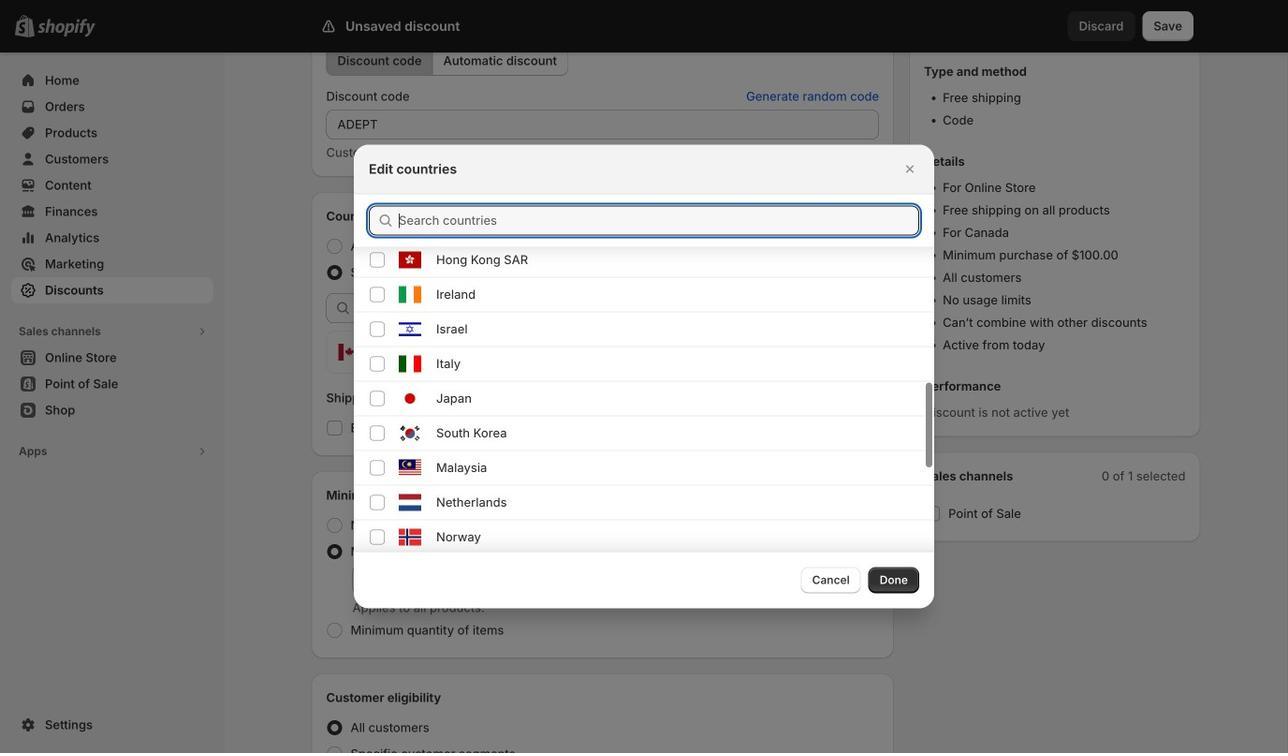 Task type: describe. For each thing, give the bounding box(es) containing it.
Search countries text field
[[399, 206, 920, 236]]



Task type: vqa. For each thing, say whether or not it's contained in the screenshot.
DIALOG
yes



Task type: locate. For each thing, give the bounding box(es) containing it.
shopify image
[[37, 19, 96, 37]]

dialog
[[0, 145, 1289, 608]]



